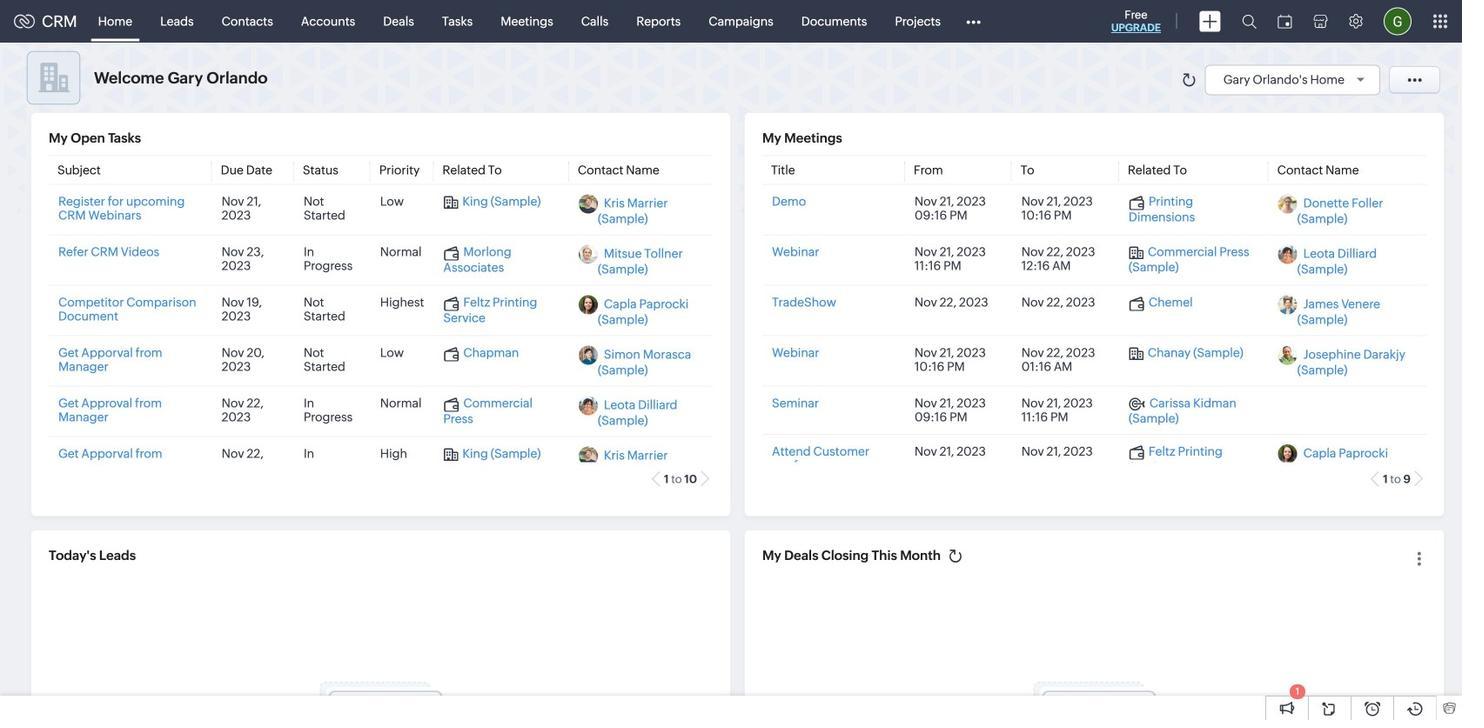 Task type: locate. For each thing, give the bounding box(es) containing it.
create menu image
[[1199, 11, 1221, 32]]

Other Modules field
[[955, 7, 992, 35]]

logo image
[[14, 14, 35, 28]]

profile image
[[1384, 7, 1412, 35]]

search element
[[1232, 0, 1267, 43]]



Task type: describe. For each thing, give the bounding box(es) containing it.
calendar image
[[1278, 14, 1293, 28]]

create menu element
[[1189, 0, 1232, 42]]

search image
[[1242, 14, 1257, 29]]

profile element
[[1374, 0, 1422, 42]]



